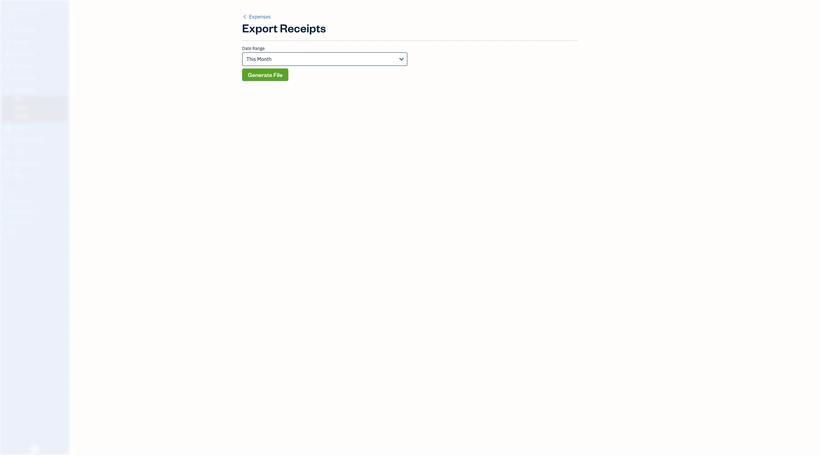 Task type: vqa. For each thing, say whether or not it's contained in the screenshot.
see inside Bank Reconciliation Summary Helps you see FreshBooks Entries and Bank Transactions that have not been reconciled
no



Task type: locate. For each thing, give the bounding box(es) containing it.
expense image
[[4, 87, 12, 93]]

apps image
[[5, 189, 67, 194]]

chevronleft image
[[242, 13, 248, 20]]

project image
[[4, 125, 12, 132]]

export
[[242, 20, 278, 35]]

range
[[253, 46, 265, 51]]

report image
[[4, 173, 12, 179]]

maria's company owner
[[5, 6, 44, 17]]

Select date range field
[[242, 52, 408, 66]]

invoice image
[[4, 63, 12, 70]]

expenses
[[249, 14, 271, 20]]

receipts
[[280, 20, 326, 35]]

team members image
[[5, 199, 67, 204]]

bank connections image
[[5, 219, 67, 224]]

settings image
[[5, 229, 67, 234]]

payment image
[[4, 75, 12, 82]]

expenses button
[[242, 13, 271, 20]]

company
[[23, 6, 44, 12]]

file
[[274, 71, 283, 78]]

main element
[[0, 0, 85, 456]]

client image
[[4, 39, 12, 46]]

items and services image
[[5, 209, 67, 214]]



Task type: describe. For each thing, give the bounding box(es) containing it.
freshbooks image
[[30, 446, 40, 453]]

generate file button
[[242, 69, 289, 81]]

chart image
[[4, 161, 12, 167]]

generate file
[[248, 71, 283, 78]]

date
[[242, 46, 252, 51]]

dashboard image
[[4, 27, 12, 34]]

generate
[[248, 71, 273, 78]]

this month
[[247, 56, 272, 62]]

owner
[[5, 13, 17, 17]]

maria's
[[5, 6, 22, 12]]

month
[[257, 56, 272, 62]]

export receipts
[[242, 20, 326, 35]]

money image
[[4, 149, 12, 155]]

estimate image
[[4, 51, 12, 58]]

date range
[[242, 46, 265, 51]]

this
[[247, 56, 256, 62]]

timer image
[[4, 137, 12, 144]]



